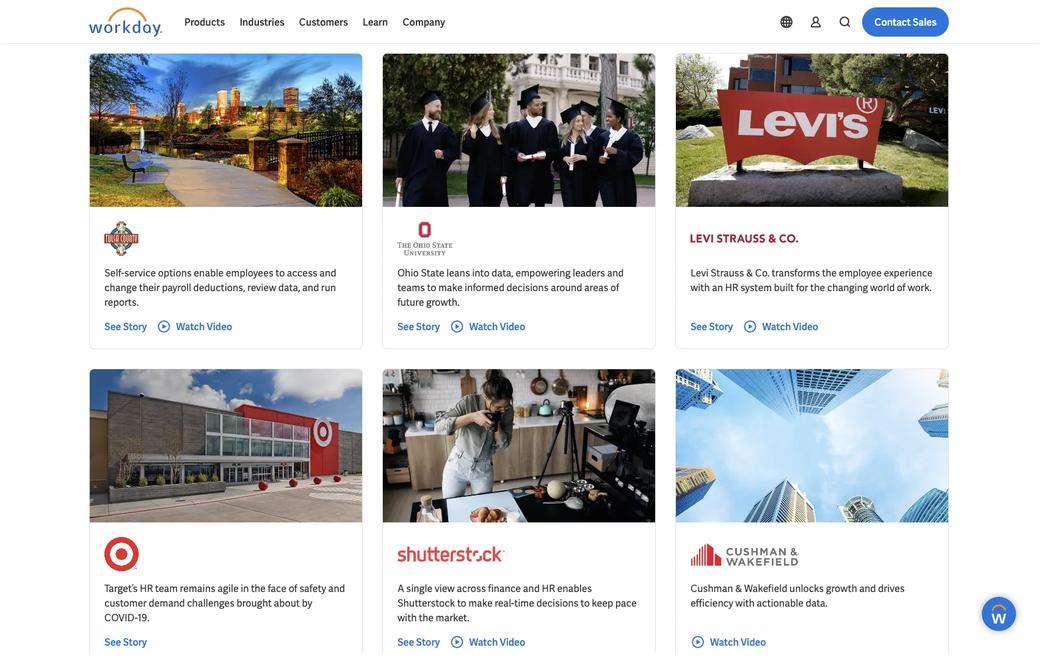 Task type: describe. For each thing, give the bounding box(es) containing it.
safety
[[300, 583, 326, 595]]

and inside target's hr team remains agile in the face of safety and customer demand challenges brought about by covid-19.
[[328, 583, 345, 595]]

data, inside ohio state leans into data, empowering leaders and teams to make informed decisions around areas of future growth.
[[492, 267, 514, 280]]

19.
[[138, 612, 149, 625]]

watch video link down efficiency
[[691, 635, 767, 650]]

see story for self-service options enable employees to access and change their payroll deductions, review data, and run reports.
[[104, 320, 147, 333]]

for
[[797, 281, 809, 294]]

see for self-service options enable employees to access and change their payroll deductions, review data, and run reports.
[[104, 320, 121, 333]]

service
[[124, 267, 156, 280]]

into
[[472, 267, 490, 280]]

work.
[[908, 281, 932, 294]]

industries
[[240, 16, 285, 28]]

read blog link
[[104, 4, 149, 18]]

go to the homepage image
[[89, 7, 163, 37]]

target's hr team remains agile in the face of safety and customer demand challenges brought about by covid-19.
[[104, 583, 345, 625]]

tulsa county board of commissioner image
[[104, 222, 138, 256]]

of inside target's hr team remains agile in the face of safety and customer demand challenges brought about by covid-19.
[[289, 583, 298, 595]]

transforms
[[772, 267, 820, 280]]

video for review
[[207, 320, 232, 333]]

growth.
[[426, 296, 460, 309]]

levi strauss & co. transforms the employee experience with an hr system built for the changing world of work.
[[691, 267, 933, 294]]

read blog
[[104, 5, 149, 17]]

areas
[[585, 281, 609, 294]]

the ohio state university image
[[398, 222, 452, 256]]

industries button
[[232, 7, 292, 37]]

deductions,
[[193, 281, 245, 294]]

a single view across finance and hr enables shutterstock to make real-time decisions to keep pace with the market.
[[398, 583, 637, 625]]

contact sales
[[875, 16, 937, 28]]

contact sales link
[[863, 7, 949, 37]]

empowering
[[516, 267, 571, 280]]

see for a single view across finance and hr enables shutterstock to make real-time decisions to keep pace with the market.
[[398, 636, 414, 649]]

make for informed
[[439, 281, 463, 294]]

learn
[[363, 16, 388, 28]]

reports.
[[104, 296, 139, 309]]

run
[[321, 281, 336, 294]]

finance
[[488, 583, 521, 595]]

contact
[[875, 16, 911, 28]]

watch for informed
[[470, 320, 498, 333]]

state
[[421, 267, 445, 280]]

agile
[[218, 583, 239, 595]]

the up changing
[[822, 267, 837, 280]]

watch video for deductions,
[[176, 320, 232, 333]]

growth
[[826, 583, 858, 595]]

keep
[[592, 597, 614, 610]]

watch for system
[[763, 320, 791, 333]]

ohio
[[398, 267, 419, 280]]

Search Customer Stories text field
[[776, 8, 926, 29]]

across
[[457, 583, 486, 595]]

the right for
[[811, 281, 826, 294]]

story for a single view across finance and hr enables shutterstock to make real-time decisions to keep pace with the market.
[[416, 636, 440, 649]]

story for self-service options enable employees to access and change their payroll deductions, review data, and run reports.
[[123, 320, 147, 333]]

sales
[[913, 16, 937, 28]]

face
[[268, 583, 287, 595]]

see story link for levi strauss & co. transforms the employee experience with an hr system built for the changing world of work.
[[691, 320, 733, 334]]

business outcome button
[[230, 7, 338, 31]]

drives
[[879, 583, 905, 595]]

see story for ohio state leans into data, empowering leaders and teams to make informed decisions around areas of future growth.
[[398, 320, 440, 333]]

enables
[[558, 583, 592, 595]]

watch video for real-
[[470, 636, 526, 649]]

industry
[[164, 13, 196, 24]]

time
[[515, 597, 535, 610]]

decisions inside a single view across finance and hr enables shutterstock to make real-time decisions to keep pace with the market.
[[537, 597, 579, 610]]

topic
[[99, 13, 120, 24]]

see story link for a single view across finance and hr enables shutterstock to make real-time decisions to keep pace with the market.
[[398, 635, 440, 650]]

to inside ohio state leans into data, empowering leaders and teams to make informed decisions around areas of future growth.
[[427, 281, 437, 294]]

customers button
[[292, 7, 356, 37]]

more
[[357, 13, 378, 24]]

watch video down efficiency
[[710, 636, 767, 649]]

see right learn dropdown button at the top
[[398, 5, 414, 17]]

to left keep
[[581, 597, 590, 610]]

industry button
[[154, 7, 221, 31]]

video down actionable
[[741, 636, 767, 649]]

future
[[398, 296, 424, 309]]

business
[[240, 13, 275, 24]]

an
[[712, 281, 723, 294]]

customer
[[104, 597, 147, 610]]

cushman & wakefield image
[[691, 538, 798, 572]]

self-
[[104, 267, 124, 280]]

and up run
[[320, 267, 336, 280]]

see for levi strauss & co. transforms the employee experience with an hr system built for the changing world of work.
[[691, 320, 708, 333]]

read
[[104, 5, 127, 17]]

see down covid- on the bottom left
[[104, 636, 121, 649]]

data.
[[806, 597, 828, 610]]

company
[[403, 16, 445, 28]]

payroll
[[162, 281, 191, 294]]

and down access
[[302, 281, 319, 294]]

review
[[247, 281, 276, 294]]

video for built
[[793, 320, 819, 333]]

efficiency
[[691, 597, 734, 610]]

see story link right learn
[[398, 4, 440, 18]]

outcome
[[277, 13, 313, 24]]

watch video link for deductions,
[[157, 320, 232, 334]]

learn button
[[356, 7, 396, 37]]

video for time
[[500, 636, 526, 649]]

business outcome
[[240, 13, 313, 24]]

by
[[302, 597, 312, 610]]

target's
[[104, 583, 138, 595]]

unlocks
[[790, 583, 824, 595]]

enable
[[194, 267, 224, 280]]

company button
[[396, 7, 453, 37]]

strauss
[[711, 267, 745, 280]]

ohio state leans into data, empowering leaders and teams to make informed decisions around areas of future growth.
[[398, 267, 624, 309]]

real-
[[495, 597, 515, 610]]

data, inside self-service options enable employees to access and change their payroll deductions, review data, and run reports.
[[278, 281, 300, 294]]

products
[[185, 16, 225, 28]]

leans
[[447, 267, 470, 280]]



Task type: vqa. For each thing, say whether or not it's contained in the screenshot.
Media and Entertainment
no



Task type: locate. For each thing, give the bounding box(es) containing it.
the right in
[[251, 583, 266, 595]]

make up the growth.
[[439, 281, 463, 294]]

covid-
[[104, 612, 138, 625]]

with down levi
[[691, 281, 710, 294]]

see for ohio state leans into data, empowering leaders and teams to make informed decisions around areas of future growth.
[[398, 320, 414, 333]]

make inside ohio state leans into data, empowering leaders and teams to make informed decisions around areas of future growth.
[[439, 281, 463, 294]]

single
[[407, 583, 433, 595]]

watch video down deductions,
[[176, 320, 232, 333]]

0 horizontal spatial data,
[[278, 281, 300, 294]]

1 horizontal spatial &
[[747, 267, 754, 280]]

and left drives
[[860, 583, 876, 595]]

hr inside a single view across finance and hr enables shutterstock to make real-time decisions to keep pace with the market.
[[542, 583, 555, 595]]

watch for deductions,
[[176, 320, 205, 333]]

see story down covid- on the bottom left
[[104, 636, 147, 649]]

hr left the enables
[[542, 583, 555, 595]]

of right the face
[[289, 583, 298, 595]]

demand
[[149, 597, 185, 610]]

to
[[276, 267, 285, 280], [427, 281, 437, 294], [457, 597, 467, 610], [581, 597, 590, 610]]

watch video link
[[157, 320, 232, 334], [450, 320, 526, 334], [743, 320, 819, 334], [450, 635, 526, 650], [691, 635, 767, 650]]

with for &
[[736, 597, 755, 610]]

story for ohio state leans into data, empowering leaders and teams to make informed decisions around areas of future growth.
[[416, 320, 440, 333]]

decisions
[[507, 281, 549, 294], [537, 597, 579, 610]]

1 vertical spatial with
[[736, 597, 755, 610]]

see story link
[[398, 4, 440, 18], [104, 320, 147, 334], [398, 320, 440, 334], [691, 320, 733, 334], [104, 635, 147, 650], [398, 635, 440, 650]]

video for decisions
[[500, 320, 526, 333]]

of inside ohio state leans into data, empowering leaders and teams to make informed decisions around areas of future growth.
[[611, 281, 620, 294]]

see story right learn
[[398, 5, 440, 17]]

1 vertical spatial &
[[736, 583, 742, 595]]

0 vertical spatial data,
[[492, 267, 514, 280]]

remains
[[180, 583, 216, 595]]

of
[[611, 281, 620, 294], [897, 281, 906, 294], [289, 583, 298, 595]]

watch video down informed
[[470, 320, 526, 333]]

watch down informed
[[470, 320, 498, 333]]

2 horizontal spatial of
[[897, 281, 906, 294]]

make for real-
[[469, 597, 493, 610]]

of right areas
[[611, 281, 620, 294]]

in
[[241, 583, 249, 595]]

& left co.
[[747, 267, 754, 280]]

blog
[[129, 5, 149, 17]]

teams
[[398, 281, 425, 294]]

& inside cushman & wakefield unlocks growth and drives efficiency with actionable data.
[[736, 583, 742, 595]]

and inside ohio state leans into data, empowering leaders and teams to make informed decisions around areas of future growth.
[[607, 267, 624, 280]]

video down deductions,
[[207, 320, 232, 333]]

about
[[274, 597, 300, 610]]

watch video for informed
[[470, 320, 526, 333]]

watch video
[[176, 320, 232, 333], [470, 320, 526, 333], [763, 320, 819, 333], [470, 636, 526, 649], [710, 636, 767, 649]]

see down shutterstock
[[398, 636, 414, 649]]

watch video link down informed
[[450, 320, 526, 334]]

video down a single view across finance and hr enables shutterstock to make real-time decisions to keep pace with the market.
[[500, 636, 526, 649]]

to down state
[[427, 281, 437, 294]]

watch down efficiency
[[710, 636, 739, 649]]

to left access
[[276, 267, 285, 280]]

the inside a single view across finance and hr enables shutterstock to make real-time decisions to keep pace with the market.
[[419, 612, 434, 625]]

levi
[[691, 267, 709, 280]]

0 horizontal spatial make
[[439, 281, 463, 294]]

see story for levi strauss & co. transforms the employee experience with an hr system built for the changing world of work.
[[691, 320, 733, 333]]

world
[[871, 281, 895, 294]]

the inside target's hr team remains agile in the face of safety and customer demand challenges brought about by covid-19.
[[251, 583, 266, 595]]

see story down reports.
[[104, 320, 147, 333]]

& inside levi strauss & co. transforms the employee experience with an hr system built for the changing world of work.
[[747, 267, 754, 280]]

video down for
[[793, 320, 819, 333]]

story down reports.
[[123, 320, 147, 333]]

0 horizontal spatial with
[[398, 612, 417, 625]]

2 horizontal spatial with
[[736, 597, 755, 610]]

0 vertical spatial decisions
[[507, 281, 549, 294]]

see story link down reports.
[[104, 320, 147, 334]]

and up areas
[[607, 267, 624, 280]]

watch video for system
[[763, 320, 819, 333]]

their
[[139, 281, 160, 294]]

video down ohio state leans into data, empowering leaders and teams to make informed decisions around areas of future growth.
[[500, 320, 526, 333]]

to up the "market." on the bottom left of the page
[[457, 597, 467, 610]]

and up time
[[523, 583, 540, 595]]

decisions inside ohio state leans into data, empowering leaders and teams to make informed decisions around areas of future growth.
[[507, 281, 549, 294]]

see story down future
[[398, 320, 440, 333]]

watch down payroll
[[176, 320, 205, 333]]

1 vertical spatial decisions
[[537, 597, 579, 610]]

2 vertical spatial with
[[398, 612, 417, 625]]

0 horizontal spatial &
[[736, 583, 742, 595]]

see story for a single view across finance and hr enables shutterstock to make real-time decisions to keep pace with the market.
[[398, 636, 440, 649]]

shutterstock image
[[398, 538, 505, 572]]

with inside cushman & wakefield unlocks growth and drives efficiency with actionable data.
[[736, 597, 755, 610]]

team
[[155, 583, 178, 595]]

2 horizontal spatial hr
[[725, 281, 739, 294]]

see story
[[398, 5, 440, 17], [104, 320, 147, 333], [398, 320, 440, 333], [691, 320, 733, 333], [104, 636, 147, 649], [398, 636, 440, 649]]

options
[[158, 267, 192, 280]]

watch video down the built
[[763, 320, 819, 333]]

hr left 'team'
[[140, 583, 153, 595]]

story down the growth.
[[416, 320, 440, 333]]

data,
[[492, 267, 514, 280], [278, 281, 300, 294]]

data, right into at left
[[492, 267, 514, 280]]

the
[[822, 267, 837, 280], [811, 281, 826, 294], [251, 583, 266, 595], [419, 612, 434, 625]]

customers
[[299, 16, 348, 28]]

hr inside target's hr team remains agile in the face of safety and customer demand challenges brought about by covid-19.
[[140, 583, 153, 595]]

see down levi
[[691, 320, 708, 333]]

watch video link down payroll
[[157, 320, 232, 334]]

challenges
[[187, 597, 235, 610]]

story down 19.
[[123, 636, 147, 649]]

with down wakefield
[[736, 597, 755, 610]]

1 horizontal spatial make
[[469, 597, 493, 610]]

wakefield
[[745, 583, 788, 595]]

see story link down future
[[398, 320, 440, 334]]

a
[[398, 583, 404, 595]]

hr right 'an'
[[725, 281, 739, 294]]

the down shutterstock
[[419, 612, 434, 625]]

story for levi strauss & co. transforms the employee experience with an hr system built for the changing world of work.
[[710, 320, 733, 333]]

see down future
[[398, 320, 414, 333]]

and right safety
[[328, 583, 345, 595]]

1 vertical spatial make
[[469, 597, 493, 610]]

see story link for self-service options enable employees to access and change their payroll deductions, review data, and run reports.
[[104, 320, 147, 334]]

and inside a single view across finance and hr enables shutterstock to make real-time decisions to keep pace with the market.
[[523, 583, 540, 595]]

more button
[[347, 7, 402, 31]]

see story down shutterstock
[[398, 636, 440, 649]]

see story link down shutterstock
[[398, 635, 440, 650]]

watch video link for real-
[[450, 635, 526, 650]]

with down shutterstock
[[398, 612, 417, 625]]

& right cushman
[[736, 583, 742, 595]]

decisions down the enables
[[537, 597, 579, 610]]

watch video down real-
[[470, 636, 526, 649]]

1 horizontal spatial hr
[[542, 583, 555, 595]]

employee
[[839, 267, 882, 280]]

decisions down 'empowering'
[[507, 281, 549, 294]]

watch
[[176, 320, 205, 333], [470, 320, 498, 333], [763, 320, 791, 333], [470, 636, 498, 649], [710, 636, 739, 649]]

target corporation image
[[104, 538, 139, 572]]

1 horizontal spatial with
[[691, 281, 710, 294]]

see story link down 'an'
[[691, 320, 733, 334]]

informed
[[465, 281, 505, 294]]

to inside self-service options enable employees to access and change their payroll deductions, review data, and run reports.
[[276, 267, 285, 280]]

make down the across
[[469, 597, 493, 610]]

watch down the built
[[763, 320, 791, 333]]

video
[[207, 320, 232, 333], [500, 320, 526, 333], [793, 320, 819, 333], [500, 636, 526, 649], [741, 636, 767, 649]]

and inside cushman & wakefield unlocks growth and drives efficiency with actionable data.
[[860, 583, 876, 595]]

of inside levi strauss & co. transforms the employee experience with an hr system built for the changing world of work.
[[897, 281, 906, 294]]

see story link down covid- on the bottom left
[[104, 635, 147, 650]]

system
[[741, 281, 772, 294]]

view
[[435, 583, 455, 595]]

&
[[747, 267, 754, 280], [736, 583, 742, 595]]

topic button
[[89, 7, 144, 31]]

story
[[416, 5, 440, 17], [123, 320, 147, 333], [416, 320, 440, 333], [710, 320, 733, 333], [123, 636, 147, 649], [416, 636, 440, 649]]

watch video link for system
[[743, 320, 819, 334]]

1 horizontal spatial of
[[611, 281, 620, 294]]

with inside levi strauss & co. transforms the employee experience with an hr system built for the changing world of work.
[[691, 281, 710, 294]]

1 horizontal spatial data,
[[492, 267, 514, 280]]

actionable
[[757, 597, 804, 610]]

1 vertical spatial data,
[[278, 281, 300, 294]]

0 horizontal spatial of
[[289, 583, 298, 595]]

co.
[[756, 267, 770, 280]]

shutterstock
[[398, 597, 455, 610]]

change
[[104, 281, 137, 294]]

data, down access
[[278, 281, 300, 294]]

see story link for ohio state leans into data, empowering leaders and teams to make informed decisions around areas of future growth.
[[398, 320, 440, 334]]

brought
[[237, 597, 272, 610]]

watch video link for informed
[[450, 320, 526, 334]]

with inside a single view across finance and hr enables shutterstock to make real-time decisions to keep pace with the market.
[[398, 612, 417, 625]]

story right learn dropdown button at the top
[[416, 5, 440, 17]]

employees
[[226, 267, 274, 280]]

0 vertical spatial with
[[691, 281, 710, 294]]

access
[[287, 267, 318, 280]]

story down the "market." on the bottom left of the page
[[416, 636, 440, 649]]

watch for real-
[[470, 636, 498, 649]]

with for strauss
[[691, 281, 710, 294]]

leaders
[[573, 267, 605, 280]]

0 vertical spatial make
[[439, 281, 463, 294]]

0 horizontal spatial hr
[[140, 583, 153, 595]]

of down experience on the right top
[[897, 281, 906, 294]]

see
[[398, 5, 414, 17], [104, 320, 121, 333], [398, 320, 414, 333], [691, 320, 708, 333], [104, 636, 121, 649], [398, 636, 414, 649]]

self-service options enable employees to access and change their payroll deductions, review data, and run reports.
[[104, 267, 336, 309]]

pace
[[616, 597, 637, 610]]

make inside a single view across finance and hr enables shutterstock to make real-time decisions to keep pace with the market.
[[469, 597, 493, 610]]

cushman
[[691, 583, 733, 595]]

watch video link down real-
[[450, 635, 526, 650]]

watch down the "market." on the bottom left of the page
[[470, 636, 498, 649]]

experience
[[884, 267, 933, 280]]

market.
[[436, 612, 470, 625]]

levi strauss image
[[691, 222, 798, 256]]

story down 'an'
[[710, 320, 733, 333]]

around
[[551, 281, 582, 294]]

cushman & wakefield unlocks growth and drives efficiency with actionable data.
[[691, 583, 905, 610]]

built
[[774, 281, 794, 294]]

see down reports.
[[104, 320, 121, 333]]

see story down 'an'
[[691, 320, 733, 333]]

watch video link down the built
[[743, 320, 819, 334]]

hr
[[725, 281, 739, 294], [140, 583, 153, 595], [542, 583, 555, 595]]

hr inside levi strauss & co. transforms the employee experience with an hr system built for the changing world of work.
[[725, 281, 739, 294]]

0 vertical spatial &
[[747, 267, 754, 280]]



